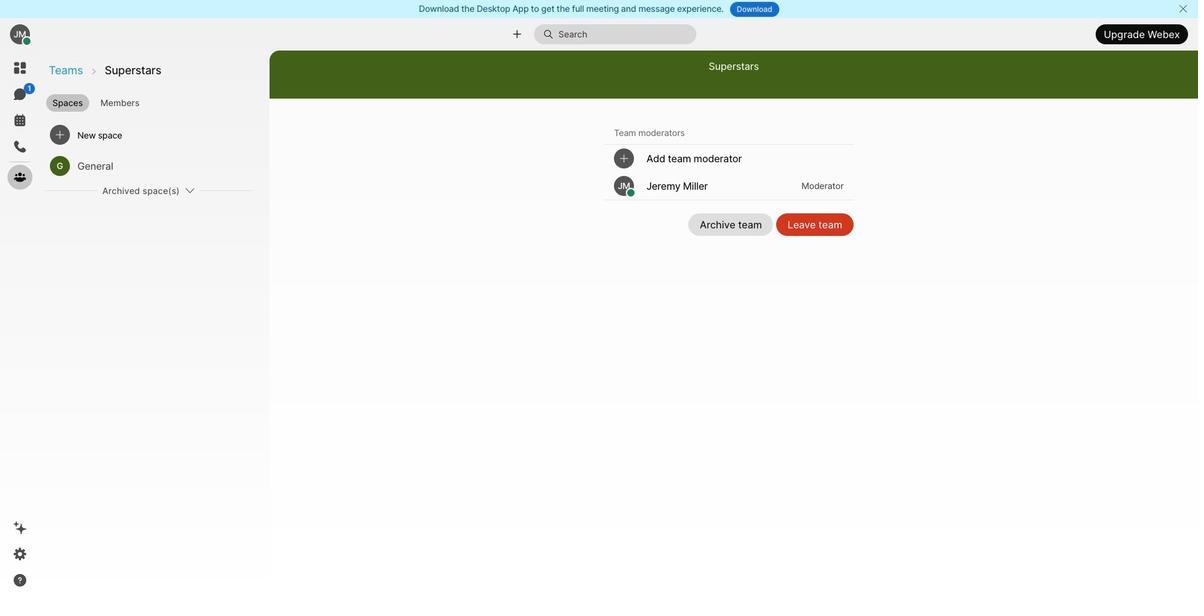 Task type: locate. For each thing, give the bounding box(es) containing it.
navigation
[[0, 51, 40, 604]]

team moderators list
[[604, 145, 854, 200]]

tab list
[[44, 89, 268, 113]]

general list item
[[45, 150, 252, 182]]

list item
[[45, 119, 252, 150]]



Task type: vqa. For each thing, say whether or not it's contained in the screenshot.
party time list item
no



Task type: describe. For each thing, give the bounding box(es) containing it.
cancel_16 image
[[1178, 4, 1188, 14]]

add team moderator list item
[[604, 145, 854, 172]]

webex tab list
[[7, 56, 35, 190]]

jeremy miller list item
[[604, 172, 854, 200]]

arrow down_16 image
[[185, 185, 195, 195]]



